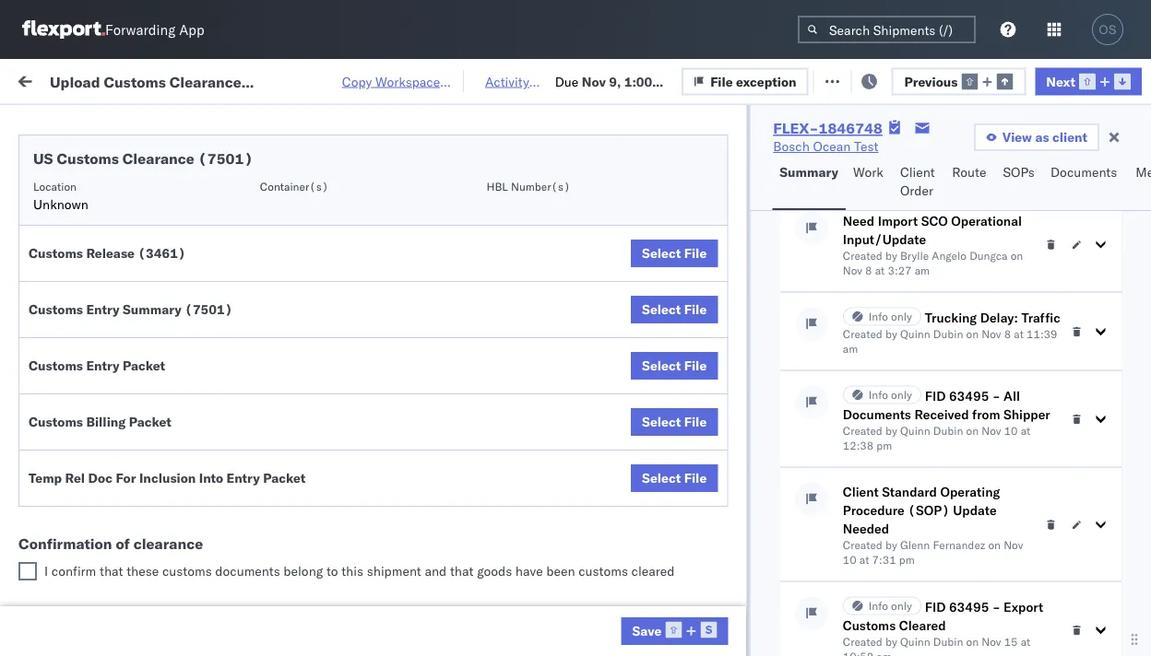 Task type: describe. For each thing, give the bounding box(es) containing it.
pickup for fourth schedule pickup from los angeles, ca button
[[100, 418, 140, 434]]

documents
[[215, 564, 280, 580]]

on inside need import sco operational input/update created by brylle angelo dungca on nov 8 at 3:27 am
[[1010, 250, 1023, 263]]

2 customs from the left
[[579, 564, 628, 580]]

flex-1889466 for 6:00 pm cst, dec 23, 2022
[[1018, 510, 1114, 526]]

angeles, for 5th schedule pickup from los angeles, ca button from the bottom of the page
[[198, 256, 249, 272]]

client for client name
[[684, 151, 714, 165]]

from for 3rd schedule pickup from los angeles, ca button from the bottom of the page
[[144, 378, 171, 394]]

me button
[[1128, 156, 1151, 210]]

fcl for upload customs clearance documents button
[[606, 185, 629, 201]]

4 1:59 from the top
[[297, 469, 325, 485]]

pickup for 5th schedule pickup from los angeles, ca button from the bottom of the page
[[100, 256, 140, 272]]

select file for customs billing packet
[[642, 414, 707, 430]]

am for upload customs clearance documents button
[[328, 185, 349, 201]]

4 schedule pickup from los angeles, ca button from the top
[[42, 417, 262, 456]]

forwarding app
[[105, 21, 204, 38]]

appointment for 1:59 am cdt, nov 5, 2022
[[151, 225, 227, 241]]

1 schedule from the top
[[42, 225, 97, 241]]

1893174
[[1058, 591, 1114, 607]]

customs left billing
[[29, 414, 83, 430]]

8 resize handle column header from the left
[[1118, 143, 1140, 657]]

demo for -
[[736, 185, 770, 201]]

6:00
[[297, 510, 325, 526]]

2022 for "confirm delivery" button at left bottom
[[435, 550, 467, 566]]

on inside created by quinn dubin on nov 15 at 10:52 am
[[966, 636, 978, 650]]

action
[[1088, 71, 1129, 88]]

delay:
[[980, 310, 1018, 326]]

workitem button
[[11, 147, 268, 165]]

consignee down bosch ocean test link
[[774, 185, 836, 201]]

1 horizontal spatial exception
[[863, 71, 923, 88]]

8 inside created by quinn dubin on nov 8 at 11:39 am
[[1004, 328, 1011, 342]]

have
[[516, 564, 543, 580]]

batch action
[[1049, 71, 1129, 88]]

karl
[[963, 631, 986, 648]]

save
[[632, 623, 662, 639]]

1889466 for 1:59 am cst, dec 14, 2022
[[1058, 469, 1114, 485]]

--
[[804, 185, 820, 201]]

work button
[[846, 156, 893, 210]]

5 schedule pickup from los angeles, ca from the top
[[42, 581, 249, 615]]

ocean fcl for fourth schedule pickup from los angeles, ca button
[[565, 428, 629, 445]]

pm
[[328, 510, 348, 526]]

my work
[[18, 67, 100, 92]]

view as client
[[1003, 129, 1088, 145]]

on inside created by quinn dubin on nov 10 at 12:38 pm
[[966, 425, 978, 439]]

schedule delivery appointment link for 1:59 am cst, dec 14, 2022
[[42, 467, 227, 486]]

12 fcl from the top
[[606, 631, 629, 648]]

2022 for 5th schedule pickup from los angeles, ca button from the bottom of the page
[[428, 266, 460, 282]]

1889466 for 8:00 am cst, dec 24, 2022
[[1058, 550, 1114, 566]]

cdt, for schedule delivery appointment button corresponding to 1:59 am cdt, nov 5, 2022
[[353, 226, 383, 242]]

ca for fourth schedule pickup from los angeles, ca button
[[42, 437, 60, 453]]

flexport demo consignee for --
[[684, 185, 836, 201]]

angeles, for first schedule pickup from los angeles, ca button from the bottom of the page
[[198, 581, 249, 597]]

to
[[326, 564, 338, 580]]

nov inside created by quinn dubin on nov 10 at 12:38 pm
[[981, 425, 1001, 439]]

client for client order
[[900, 164, 935, 180]]

(0)
[[299, 71, 323, 88]]

customs inside upload customs clearance documents
[[88, 175, 140, 191]]

import inside need import sco operational input/update created by brylle angelo dungca on nov 8 at 3:27 am
[[877, 213, 918, 229]]

received
[[914, 407, 969, 423]]

ocean fcl for first schedule pickup from los angeles, ca button from the bottom of the page
[[565, 591, 629, 607]]

schedule delivery appointment button for 1:59 am cdt, nov 5, 2022
[[42, 224, 227, 244]]

shipper
[[1003, 407, 1050, 423]]

pm inside created by quinn dubin on nov 10 at 12:38 pm
[[876, 440, 892, 453]]

5 resize handle column header from the left
[[773, 143, 795, 657]]

by for fid 63495 - export customs cleared
[[885, 636, 897, 650]]

2:00
[[297, 185, 325, 201]]

temp
[[29, 470, 62, 487]]

205 on track
[[424, 71, 499, 88]]

7 resize handle column header from the left
[[1105, 143, 1127, 657]]

Search Shipments (/) text field
[[798, 16, 976, 43]]

select file for customs release (3461)
[[642, 245, 707, 262]]

customs up customs billing packet
[[29, 358, 83, 374]]

nov inside created by quinn dubin on nov 15 at 10:52 am
[[981, 636, 1001, 650]]

12 ocean fcl from the top
[[565, 631, 629, 648]]

bookings test consignee
[[804, 591, 951, 607]]

angeles, for 3rd schedule pickup from los angeles, ca button from the bottom of the page
[[198, 378, 249, 394]]

demo for bookings
[[736, 591, 770, 607]]

63495 for received
[[949, 388, 989, 405]]

ca for confirm pickup from los angeles, ca button
[[42, 518, 60, 534]]

customs up upload
[[57, 149, 119, 168]]

6 resize handle column header from the left
[[958, 143, 980, 657]]

on inside client standard operating procedure (sop) update needed created by glenn fernandez on nov 10 at 7:31 pm
[[988, 539, 1000, 553]]

app
[[179, 21, 204, 38]]

confirm pickup from los angeles, ca link
[[42, 499, 262, 535]]

1 resize handle column header from the left
[[264, 143, 286, 657]]

los for 5th schedule pickup from los angeles, ca button from the bottom of the page
[[174, 256, 195, 272]]

view as client button
[[974, 124, 1100, 151]]

am for 5th schedule pickup from los angeles, ca button from the bottom of the page
[[328, 266, 349, 282]]

client order button
[[893, 156, 945, 210]]

pickup for 4th schedule pickup from los angeles, ca button from the bottom
[[100, 297, 140, 313]]

4 schedule pickup from los angeles, ca from the top
[[42, 418, 249, 453]]

5 schedule pickup from los angeles, ca button from the top
[[42, 580, 262, 619]]

24,
[[412, 550, 432, 566]]

fid 63495 - export customs cleared
[[842, 600, 1043, 634]]

nov inside need import sco operational input/update created by brylle angelo dungca on nov 8 at 3:27 am
[[842, 264, 862, 278]]

dubin for fid 63495 - export customs cleared
[[933, 636, 963, 650]]

11:39
[[1026, 328, 1057, 342]]

1889466 for 6:00 pm cst, dec 23, 2022
[[1058, 510, 1114, 526]]

1:59 am cdt, nov 5, 2022 for 5th schedule pickup from los angeles, ca button from the bottom of the page
[[297, 266, 460, 282]]

1:59 for 3rd schedule pickup from los angeles, ca button from the bottom of the page
[[297, 388, 325, 404]]

5, for 3rd schedule pickup from los angeles, ca button from the bottom of the page
[[413, 388, 425, 404]]

flex-1889466 for 8:00 am cst, dec 24, 2022
[[1018, 550, 1114, 566]]

previous
[[905, 73, 958, 89]]

9,
[[609, 73, 621, 89]]

file for customs entry packet
[[684, 358, 707, 374]]

workitem
[[20, 151, 69, 165]]

flex- for fourth schedule pickup from los angeles, ca button
[[1018, 428, 1058, 445]]

need
[[842, 213, 874, 229]]

0 horizontal spatial summary
[[123, 302, 182, 318]]

fernandez
[[933, 539, 985, 553]]

billing
[[86, 414, 126, 430]]

am inside due nov 9, 1:00 am
[[582, 92, 603, 108]]

ca for 4th schedule pickup from los angeles, ca button from the bottom
[[42, 315, 60, 331]]

5 schedule from the top
[[42, 378, 97, 394]]

shipment
[[367, 564, 421, 580]]

customs entry summary (7501)
[[29, 302, 233, 318]]

flex-1846748 for schedule delivery appointment button corresponding to 1:59 am cdt, nov 5, 2022
[[1018, 226, 1114, 242]]

from for first schedule pickup from los angeles, ca button from the bottom of the page
[[144, 581, 171, 597]]

schedule pickup from los angeles, ca link for first schedule pickup from los angeles, ca button from the bottom of the page
[[42, 580, 262, 617]]

bosch ocean test link
[[773, 137, 879, 156]]

lagerfeld
[[990, 631, 1045, 648]]

63495 for cleared
[[949, 600, 989, 616]]

fcl for 3rd schedule pickup from los angeles, ca button from the bottom of the page
[[606, 388, 629, 404]]

am for 3rd schedule pickup from los angeles, ca button from the bottom of the page
[[328, 388, 349, 404]]

customs down unknown
[[29, 245, 83, 262]]

aug
[[386, 185, 410, 201]]

file for customs entry summary (7501)
[[684, 302, 707, 318]]

save button
[[621, 618, 728, 646]]

2 appointment from the top
[[151, 346, 227, 363]]

select for customs billing packet
[[642, 414, 681, 430]]

5 ocean fcl from the top
[[565, 347, 629, 363]]

1 1:59 from the top
[[297, 226, 325, 242]]

select file for customs entry packet
[[642, 358, 707, 374]]

fcl for confirm pickup from los angeles, ca button
[[606, 510, 629, 526]]

schedule delivery appointment for 1:59 am cdt, nov 5, 2022
[[42, 225, 227, 241]]

2 resize handle column header from the left
[[469, 143, 491, 657]]

am for trucking delay: traffic
[[842, 343, 858, 357]]

filtered
[[18, 113, 63, 129]]

forwarding
[[105, 21, 176, 38]]

8 schedule from the top
[[42, 581, 97, 597]]

input/update
[[842, 232, 926, 248]]

flexport for bookings
[[684, 591, 733, 607]]

on inside created by quinn dubin on nov 8 at 11:39 am
[[966, 328, 978, 342]]

1 1889466 from the top
[[1058, 428, 1114, 445]]

1:59 am cst, jan 13, 2023
[[297, 591, 464, 607]]

flex- for schedule delivery appointment button corresponding to 1:59 am cdt, nov 5, 2022
[[1018, 226, 1058, 242]]

procedure
[[842, 503, 904, 519]]

205
[[424, 71, 448, 88]]

file for customs release (3461)
[[684, 245, 707, 262]]

2 vertical spatial entry
[[227, 470, 260, 487]]

flex
[[989, 151, 1010, 165]]

bookings
[[804, 591, 858, 607]]

dec for 23,
[[384, 510, 408, 526]]

ocean fcl for 4th schedule pickup from los angeles, ca button from the bottom
[[565, 307, 629, 323]]

los for fourth schedule pickup from los angeles, ca button
[[174, 418, 195, 434]]

info for fid 63495 - all documents received from shipper
[[868, 389, 888, 403]]

dec for 14,
[[385, 469, 409, 485]]

cst, for 13,
[[353, 591, 382, 607]]

759 at risk
[[339, 71, 402, 88]]

jan
[[385, 591, 405, 607]]

2130387
[[1058, 631, 1114, 648]]

goods
[[477, 564, 512, 580]]

need import sco operational input/update created by brylle angelo dungca on nov 8 at 3:27 am
[[842, 213, 1023, 278]]

10 inside created by quinn dubin on nov 10 at 12:38 pm
[[1004, 425, 1018, 439]]

8:00
[[297, 550, 325, 566]]

Search Work text field
[[532, 66, 733, 94]]

client order
[[900, 164, 935, 199]]

confirm delivery button
[[42, 548, 140, 569]]

cleared
[[899, 618, 946, 634]]

am for first schedule pickup from los angeles, ca button from the bottom of the page
[[328, 591, 349, 607]]

due
[[555, 73, 579, 89]]

temp rel doc for inclusion into entry packet
[[29, 470, 306, 487]]

(3461)
[[138, 245, 186, 262]]

flexport. image
[[22, 20, 105, 39]]

client inside client standard operating procedure (sop) update needed created by glenn fernandez on nov 10 at 7:31 pm
[[842, 484, 878, 500]]

schedule delivery appointment for 1:59 am cst, dec 14, 2022
[[42, 468, 227, 484]]

0 horizontal spatial exception
[[736, 73, 797, 89]]

trucking
[[925, 310, 977, 326]]

customs inside "fid 63495 - export customs cleared"
[[842, 618, 895, 634]]

flex- for 4th schedule pickup from los angeles, ca button from the bottom
[[1018, 307, 1058, 323]]

angelo
[[932, 250, 966, 263]]

3 schedule pickup from los angeles, ca from the top
[[42, 378, 249, 412]]

dungca
[[969, 250, 1007, 263]]

confirm pickup from los angeles, ca
[[42, 500, 241, 534]]

standard
[[882, 484, 937, 500]]

nov inside created by quinn dubin on nov 8 at 11:39 am
[[981, 328, 1001, 342]]

am for schedule delivery appointment button corresponding to 1:59 am cdt, nov 5, 2022
[[328, 226, 349, 242]]

7:31
[[872, 554, 896, 568]]

created inside need import sco operational input/update created by brylle angelo dungca on nov 8 at 3:27 am
[[842, 250, 882, 263]]

rel
[[65, 470, 85, 487]]

1 that from the left
[[100, 564, 123, 580]]

2 schedule pickup from los angeles, ca from the top
[[42, 297, 249, 331]]

os button
[[1087, 8, 1129, 51]]

fcl for 4th schedule pickup from los angeles, ca button from the bottom
[[606, 307, 629, 323]]

2 vertical spatial packet
[[263, 470, 306, 487]]

ca for 5th schedule pickup from los angeles, ca button from the bottom of the page
[[42, 274, 60, 291]]

created for fid 63495 - export customs cleared
[[842, 636, 882, 650]]

cdt, for 5th schedule pickup from los angeles, ca button from the bottom of the page
[[353, 266, 383, 282]]

file for customs billing packet
[[684, 414, 707, 430]]

2 schedule pickup from los angeles, ca button from the top
[[42, 296, 262, 334]]

am inside need import sco operational input/update created by brylle angelo dungca on nov 8 at 3:27 am
[[914, 264, 929, 278]]

1846748 up traffic
[[1058, 266, 1114, 282]]

delivery for 1:59 am cdt, nov 5, 2022
[[100, 225, 148, 241]]

5 fcl from the top
[[606, 347, 629, 363]]

2 schedule delivery appointment from the top
[[42, 346, 227, 363]]

(sop)
[[908, 503, 949, 519]]

us customs clearance (7501)
[[33, 149, 253, 168]]

documents inside fid 63495 - all documents received from shipper
[[842, 407, 911, 423]]

1 schedule pickup from los angeles, ca button from the top
[[42, 255, 262, 294]]

hbl
[[487, 179, 508, 193]]

by inside client standard operating procedure (sop) update needed created by glenn fernandez on nov 10 at 7:31 pm
[[885, 539, 897, 553]]

pickup for first schedule pickup from los angeles, ca button from the bottom of the page
[[100, 581, 140, 597]]

los for 4th schedule pickup from los angeles, ca button from the bottom
[[174, 297, 195, 313]]

ocean fcl for schedule delivery appointment button corresponding to 1:59 am cdt, nov 5, 2022
[[565, 226, 629, 242]]

upload
[[42, 175, 84, 191]]

2 schedule from the top
[[42, 256, 97, 272]]

flex- for "confirm delivery" button at left bottom
[[1018, 550, 1058, 566]]



Task type: vqa. For each thing, say whether or not it's contained in the screenshot.
third The 4, from the bottom
no



Task type: locate. For each thing, give the bounding box(es) containing it.
los inside confirm pickup from los angeles, ca
[[166, 500, 187, 516]]

0 vertical spatial 63495
[[949, 388, 989, 405]]

4 ca from the top
[[42, 437, 60, 453]]

customs right been
[[579, 564, 628, 580]]

2 schedule delivery appointment button from the top
[[42, 345, 227, 366]]

delivery for 1:59 am cst, dec 14, 2022
[[100, 468, 148, 484]]

work inside button
[[853, 164, 884, 180]]

from inside fid 63495 - all documents received from shipper
[[972, 407, 1000, 423]]

ocean
[[813, 138, 851, 155], [565, 185, 602, 201], [565, 226, 602, 242], [724, 226, 762, 242], [844, 226, 882, 242], [565, 266, 602, 282], [724, 266, 762, 282], [844, 266, 882, 282], [565, 307, 602, 323], [724, 307, 762, 323], [844, 307, 882, 323], [565, 347, 602, 363], [724, 347, 762, 363], [844, 347, 882, 363], [565, 388, 602, 404], [724, 388, 762, 404], [844, 388, 882, 404], [565, 428, 602, 445], [724, 428, 762, 445], [844, 428, 882, 445], [565, 469, 602, 485], [724, 469, 762, 485], [844, 469, 882, 485], [565, 510, 602, 526], [724, 510, 762, 526], [844, 510, 882, 526], [565, 550, 602, 566], [724, 550, 762, 566], [844, 550, 882, 566], [565, 591, 602, 607], [565, 631, 602, 648]]

0 vertical spatial quinn
[[900, 328, 930, 342]]

pm
[[876, 440, 892, 453], [899, 554, 914, 568]]

0 horizontal spatial documents
[[42, 193, 109, 209]]

ocean fcl for 5th schedule pickup from los angeles, ca button from the bottom of the page
[[565, 266, 629, 282]]

flex-1893174 button
[[989, 586, 1118, 612], [989, 586, 1118, 612]]

schedule delivery appointment button up release
[[42, 224, 227, 244]]

1846748 for schedule delivery appointment button corresponding to 1:59 am cdt, nov 5, 2022
[[1058, 226, 1114, 242]]

1 vertical spatial 8
[[1004, 328, 1011, 342]]

ca inside confirm pickup from los angeles, ca
[[42, 518, 60, 534]]

consignee down flex-1846748 link
[[804, 151, 857, 165]]

hbl number(s)
[[487, 179, 571, 193]]

1 horizontal spatial pm
[[899, 554, 914, 568]]

2 vertical spatial only
[[891, 600, 912, 614]]

batch
[[1049, 71, 1085, 88]]

flex-1846748
[[773, 119, 883, 137], [1018, 226, 1114, 242], [1018, 266, 1114, 282], [1018, 307, 1114, 323], [1018, 388, 1114, 404]]

6:00 pm cst, dec 23, 2022
[[297, 510, 466, 526]]

at left 7:31
[[859, 554, 869, 568]]

1 vertical spatial flexport demo consignee
[[684, 591, 836, 607]]

by inside need import sco operational input/update created by brylle angelo dungca on nov 8 at 3:27 am
[[885, 250, 897, 263]]

file
[[837, 71, 860, 88], [710, 73, 733, 89], [684, 245, 707, 262], [684, 302, 707, 318], [684, 358, 707, 374], [684, 414, 707, 430], [684, 470, 707, 487]]

am inside created by quinn dubin on nov 8 at 11:39 am
[[842, 343, 858, 357]]

0 horizontal spatial 10
[[842, 554, 856, 568]]

packet for customs entry packet
[[123, 358, 165, 374]]

select for customs release (3461)
[[642, 245, 681, 262]]

1 horizontal spatial summary
[[780, 164, 839, 180]]

23,
[[411, 510, 431, 526]]

2023
[[432, 591, 464, 607]]

flex-1846748 up 11:39
[[1018, 307, 1114, 323]]

0 horizontal spatial pm
[[876, 440, 892, 453]]

quinn down trucking
[[900, 328, 930, 342]]

1 schedule delivery appointment link from the top
[[42, 224, 227, 242]]

(7501) for us customs clearance (7501)
[[198, 149, 253, 168]]

0 vertical spatial flexport
[[684, 185, 733, 201]]

1846748 for 3rd schedule pickup from los angeles, ca button from the bottom of the page
[[1058, 388, 1114, 404]]

4 1889466 from the top
[[1058, 550, 1114, 566]]

order
[[900, 183, 934, 199]]

1 vertical spatial pm
[[899, 554, 914, 568]]

created inside created by quinn dubin on nov 8 at 11:39 am
[[842, 328, 882, 342]]

1 vertical spatial schedule delivery appointment link
[[42, 345, 227, 364]]

fcl for 5th schedule pickup from los angeles, ca button from the bottom of the page
[[606, 266, 629, 282]]

message (0)
[[247, 71, 323, 88]]

fcl for "confirm delivery" button at left bottom
[[606, 550, 629, 566]]

dubin down "fid 63495 - export customs cleared"
[[933, 636, 963, 650]]

0 vertical spatial appointment
[[151, 225, 227, 241]]

flexport demo consignee
[[684, 185, 836, 201], [684, 591, 836, 607]]

5 schedule pickup from los angeles, ca link from the top
[[42, 580, 262, 617]]

consignee up integration
[[774, 591, 836, 607]]

1 select from the top
[[642, 245, 681, 262]]

0 horizontal spatial work
[[200, 71, 233, 88]]

os
[[1099, 23, 1117, 36]]

1 horizontal spatial client
[[842, 484, 878, 500]]

2 vertical spatial schedule delivery appointment
[[42, 468, 227, 484]]

pm right '12:38'
[[876, 440, 892, 453]]

ca up customs billing packet
[[42, 396, 60, 412]]

flex id
[[989, 151, 1024, 165]]

8 down delay:
[[1004, 328, 1011, 342]]

15
[[1004, 636, 1018, 650]]

file exception up name
[[710, 73, 797, 89]]

0 vertical spatial 8
[[865, 264, 872, 278]]

2 horizontal spatial documents
[[1051, 164, 1117, 180]]

2 quinn from the top
[[900, 425, 930, 439]]

0 vertical spatial 1:59 am cdt, nov 5, 2022
[[297, 226, 460, 242]]

1 vertical spatial 10
[[842, 554, 856, 568]]

been
[[546, 564, 575, 580]]

by down 3:27
[[885, 328, 897, 342]]

demo left bookings
[[736, 591, 770, 607]]

2 schedule delivery appointment link from the top
[[42, 345, 227, 364]]

documents up '12:38'
[[842, 407, 911, 423]]

1 vertical spatial 5,
[[413, 266, 425, 282]]

info for trucking delay: traffic
[[868, 310, 888, 324]]

2 only from the top
[[891, 389, 912, 403]]

2 1889466 from the top
[[1058, 469, 1114, 485]]

at inside need import sco operational input/update created by brylle angelo dungca on nov 8 at 3:27 am
[[875, 264, 885, 278]]

1 info only from the top
[[868, 310, 912, 324]]

dubin for trucking delay: traffic
[[933, 328, 963, 342]]

name
[[717, 151, 747, 165]]

1 63495 from the top
[[949, 388, 989, 405]]

1 vertical spatial documents
[[42, 193, 109, 209]]

only up cleared
[[891, 600, 912, 614]]

info only up cleared
[[868, 600, 912, 614]]

4 schedule pickup from los angeles, ca link from the top
[[42, 417, 262, 454]]

from for 5th schedule pickup from los angeles, ca button from the bottom of the page
[[144, 256, 171, 272]]

2022 for confirm pickup from los angeles, ca button
[[434, 510, 466, 526]]

by inside created by quinn dubin on nov 10 at 12:38 pm
[[885, 425, 897, 439]]

schedule pickup from los angeles, ca button up temp rel doc for inclusion into entry packet
[[42, 417, 262, 456]]

3 schedule delivery appointment link from the top
[[42, 467, 227, 486]]

created inside created by quinn dubin on nov 15 at 10:52 am
[[842, 636, 882, 650]]

schedule pickup from los angeles, ca up billing
[[42, 378, 249, 412]]

clearance up upload customs clearance documents link
[[123, 149, 195, 168]]

2 vertical spatial quinn
[[900, 636, 930, 650]]

flexport demo consignee for bookings test consignee
[[684, 591, 836, 607]]

1 vertical spatial info only
[[868, 389, 912, 403]]

5 select from the top
[[642, 470, 681, 487]]

10 fcl from the top
[[606, 550, 629, 566]]

quinn for fid 63495 - export customs cleared
[[900, 636, 930, 650]]

schedule delivery appointment button down customs entry summary (7501)
[[42, 345, 227, 366]]

at inside created by quinn dubin on nov 15 at 10:52 am
[[1020, 636, 1030, 650]]

am for 1:59 am cst, dec 14, 2022 schedule delivery appointment button
[[328, 469, 349, 485]]

info down 7:31
[[868, 600, 888, 614]]

11 fcl from the top
[[606, 591, 629, 607]]

created by quinn dubin on nov 15 at 10:52 am
[[842, 636, 1030, 657]]

2 vertical spatial info only
[[868, 600, 912, 614]]

by inside created by quinn dubin on nov 15 at 10:52 am
[[885, 636, 897, 650]]

client up procedure
[[842, 484, 878, 500]]

demo down name
[[736, 185, 770, 201]]

packet for customs billing packet
[[129, 414, 172, 430]]

nov inside due nov 9, 1:00 am
[[582, 73, 606, 89]]

schedule pickup from los angeles, ca link down (3461)
[[42, 296, 262, 333]]

cst, for 23,
[[352, 510, 381, 526]]

client inside button
[[684, 151, 714, 165]]

3 1:59 am cdt, nov 5, 2022 from the top
[[297, 388, 460, 404]]

5, for schedule delivery appointment button corresponding to 1:59 am cdt, nov 5, 2022
[[413, 226, 425, 242]]

1:59 am cdt, nov 5, 2022
[[297, 226, 460, 242], [297, 266, 460, 282], [297, 388, 460, 404]]

client left name
[[684, 151, 714, 165]]

1:59 for first schedule pickup from los angeles, ca button from the bottom of the page
[[297, 591, 325, 607]]

2 vertical spatial schedule delivery appointment link
[[42, 467, 227, 486]]

2022 for 3rd schedule pickup from los angeles, ca button from the bottom of the page
[[428, 388, 460, 404]]

1 select file button from the top
[[631, 240, 718, 268]]

next button
[[1035, 68, 1142, 95]]

ca down i
[[42, 599, 60, 615]]

consignee up cleared
[[890, 591, 951, 607]]

0 vertical spatial clearance
[[123, 149, 195, 168]]

info only down 3:27
[[868, 310, 912, 324]]

2 by from the top
[[885, 328, 897, 342]]

flex-1889466 for 1:59 am cst, dec 14, 2022
[[1018, 469, 1114, 485]]

0 horizontal spatial that
[[100, 564, 123, 580]]

summary inside button
[[780, 164, 839, 180]]

1 schedule pickup from los angeles, ca from the top
[[42, 256, 249, 291]]

by for fid 63495 - all documents received from shipper
[[885, 425, 897, 439]]

0 vertical spatial am
[[914, 264, 929, 278]]

from for 4th schedule pickup from los angeles, ca button from the bottom
[[144, 297, 171, 313]]

0 vertical spatial (7501)
[[198, 149, 253, 168]]

63495 inside "fid 63495 - export customs cleared"
[[949, 600, 989, 616]]

2 vertical spatial am
[[876, 651, 891, 657]]

select for temp rel doc for inclusion into entry packet
[[642, 470, 681, 487]]

select file button for temp rel doc for inclusion into entry packet
[[631, 465, 718, 493]]

client inside button
[[900, 164, 935, 180]]

angeles, for confirm pickup from los angeles, ca button
[[190, 500, 241, 516]]

1 vertical spatial flexport
[[684, 591, 733, 607]]

1 only from the top
[[891, 310, 912, 324]]

10 inside client standard operating procedure (sop) update needed created by glenn fernandez on nov 10 at 7:31 pm
[[842, 554, 856, 568]]

2 fcl from the top
[[606, 226, 629, 242]]

at inside created by quinn dubin on nov 10 at 12:38 pm
[[1020, 425, 1030, 439]]

exception up flex-1846748 link
[[736, 73, 797, 89]]

pickup down customs entry packet
[[100, 378, 140, 394]]

1 horizontal spatial that
[[450, 564, 474, 580]]

7 fcl from the top
[[606, 428, 629, 445]]

actions
[[1096, 151, 1134, 165]]

2 vertical spatial dec
[[385, 550, 409, 566]]

3 resize handle column header from the left
[[533, 143, 555, 657]]

consignee inside button
[[804, 151, 857, 165]]

4 schedule from the top
[[42, 346, 97, 363]]

1 vertical spatial fid
[[925, 600, 945, 616]]

only
[[891, 310, 912, 324], [891, 389, 912, 403], [891, 600, 912, 614]]

4 select from the top
[[642, 414, 681, 430]]

3 schedule delivery appointment button from the top
[[42, 467, 227, 488]]

1 vertical spatial dec
[[384, 510, 408, 526]]

1846748
[[819, 119, 883, 137], [1058, 226, 1114, 242], [1058, 266, 1114, 282], [1058, 307, 1114, 323], [1058, 388, 1114, 404]]

only up created by quinn dubin on nov 10 at 12:38 pm
[[891, 389, 912, 403]]

0 vertical spatial 5,
[[413, 226, 425, 242]]

1 horizontal spatial documents
[[842, 407, 911, 423]]

as
[[1035, 129, 1049, 145]]

1 vertical spatial info
[[868, 389, 888, 403]]

6 ocean fcl from the top
[[565, 388, 629, 404]]

0 horizontal spatial client
[[684, 151, 714, 165]]

fid inside fid 63495 - all documents received from shipper
[[925, 388, 945, 405]]

demo
[[736, 185, 770, 201], [736, 591, 770, 607]]

cdt, for upload customs clearance documents button
[[353, 185, 383, 201]]

4 select file button from the top
[[631, 409, 718, 436]]

3 flex-1889466 from the top
[[1018, 510, 1114, 526]]

flex-1889466 button
[[989, 424, 1118, 450], [989, 424, 1118, 450], [989, 464, 1118, 490], [989, 464, 1118, 490], [989, 505, 1118, 531], [989, 505, 1118, 531], [989, 546, 1118, 571], [989, 546, 1118, 571]]

info for fid 63495 - export customs cleared
[[868, 600, 888, 614]]

3 schedule delivery appointment from the top
[[42, 468, 227, 484]]

schedule pickup from los angeles, ca button down customs entry packet
[[42, 377, 262, 416]]

2 horizontal spatial client
[[900, 164, 935, 180]]

risk
[[381, 71, 402, 88]]

confirm inside button
[[42, 549, 90, 565]]

4 resize handle column header from the left
[[653, 143, 675, 657]]

1846748 right all
[[1058, 388, 1114, 404]]

63495 up received
[[949, 388, 989, 405]]

1889466
[[1058, 428, 1114, 445], [1058, 469, 1114, 485], [1058, 510, 1114, 526], [1058, 550, 1114, 566]]

confirm for confirm delivery
[[42, 549, 90, 565]]

container(s)
[[260, 179, 329, 193]]

by up 3:27
[[885, 250, 897, 263]]

summary
[[780, 164, 839, 180], [123, 302, 182, 318]]

fcl for fourth schedule pickup from los angeles, ca button
[[606, 428, 629, 445]]

ca for 3rd schedule pickup from los angeles, ca button from the bottom of the page
[[42, 396, 60, 412]]

0 vertical spatial demo
[[736, 185, 770, 201]]

1 customs from the left
[[162, 564, 212, 580]]

from down these
[[144, 581, 171, 597]]

customs up customs entry packet
[[29, 302, 83, 318]]

on right fernandez at the right bottom of page
[[988, 539, 1000, 553]]

entry
[[86, 302, 120, 318], [86, 358, 120, 374], [227, 470, 260, 487]]

0 vertical spatial dubin
[[933, 328, 963, 342]]

on right 205
[[451, 71, 466, 88]]

3 created from the top
[[842, 425, 882, 439]]

schedule pickup from los angeles, ca button up customs entry summary (7501)
[[42, 255, 262, 294]]

customs
[[57, 149, 119, 168], [88, 175, 140, 191], [29, 245, 83, 262], [29, 302, 83, 318], [29, 358, 83, 374], [29, 414, 83, 430], [842, 618, 895, 634]]

2 vertical spatial appointment
[[151, 468, 227, 484]]

update
[[953, 503, 996, 519]]

2 horizontal spatial am
[[914, 264, 929, 278]]

sco
[[921, 213, 948, 229]]

4 cdt, from the top
[[353, 388, 383, 404]]

63495 inside fid 63495 - all documents received from shipper
[[949, 388, 989, 405]]

(7501) down (3461)
[[185, 302, 233, 318]]

0 vertical spatial summary
[[780, 164, 839, 180]]

entry for packet
[[86, 358, 120, 374]]

documents down upload
[[42, 193, 109, 209]]

2022
[[437, 185, 469, 201], [428, 226, 460, 242], [428, 266, 460, 282], [428, 388, 460, 404], [435, 469, 467, 485], [434, 510, 466, 526], [435, 550, 467, 566]]

clearance for (7501)
[[123, 149, 195, 168]]

cst, right to
[[353, 550, 382, 566]]

3 dubin from the top
[[933, 636, 963, 650]]

select file
[[642, 245, 707, 262], [642, 302, 707, 318], [642, 358, 707, 374], [642, 414, 707, 430], [642, 470, 707, 487]]

2 vertical spatial dubin
[[933, 636, 963, 650]]

8 inside need import sco operational input/update created by brylle angelo dungca on nov 8 at 3:27 am
[[865, 264, 872, 278]]

info up '12:38'
[[868, 389, 888, 403]]

pickup inside confirm pickup from los angeles, ca
[[93, 500, 133, 516]]

import work button
[[148, 59, 240, 101]]

3 1889466 from the top
[[1058, 510, 1114, 526]]

message
[[247, 71, 299, 88]]

1 schedule pickup from los angeles, ca link from the top
[[42, 255, 262, 292]]

id
[[1012, 151, 1024, 165]]

ocean fcl for confirm pickup from los angeles, ca button
[[565, 510, 629, 526]]

select file for temp rel doc for inclusion into entry packet
[[642, 470, 707, 487]]

dubin down received
[[933, 425, 963, 439]]

1 horizontal spatial import
[[877, 213, 918, 229]]

cst, for 24,
[[353, 550, 382, 566]]

brylle
[[900, 250, 929, 263]]

created
[[842, 250, 882, 263], [842, 328, 882, 342], [842, 425, 882, 439], [842, 539, 882, 553], [842, 636, 882, 650]]

3 1:59 from the top
[[297, 388, 325, 404]]

2 vertical spatial 5,
[[413, 388, 425, 404]]

i
[[44, 564, 48, 580]]

1 confirm from the top
[[42, 500, 90, 516]]

2 info from the top
[[868, 389, 888, 403]]

work down bosch ocean test link
[[853, 164, 884, 180]]

packet right billing
[[129, 414, 172, 430]]

5 select file button from the top
[[631, 465, 718, 493]]

1 horizontal spatial 10
[[1004, 425, 1018, 439]]

schedule delivery appointment link for 1:59 am cdt, nov 5, 2022
[[42, 224, 227, 242]]

flex-1846748 button
[[989, 221, 1118, 247], [989, 221, 1118, 247], [989, 262, 1118, 287], [989, 262, 1118, 287], [989, 302, 1118, 328], [989, 302, 1118, 328], [989, 383, 1118, 409], [989, 383, 1118, 409]]

by inside created by quinn dubin on nov 8 at 11:39 am
[[885, 328, 897, 342]]

0 vertical spatial info only
[[868, 310, 912, 324]]

exception
[[863, 71, 923, 88], [736, 73, 797, 89]]

entry right "into"
[[227, 470, 260, 487]]

3 select file button from the top
[[631, 352, 718, 380]]

2 ocean fcl from the top
[[565, 226, 629, 242]]

1 horizontal spatial customs
[[579, 564, 628, 580]]

cst, right pm
[[352, 510, 381, 526]]

quinn inside created by quinn dubin on nov 8 at 11:39 am
[[900, 328, 930, 342]]

nov inside client standard operating procedure (sop) update needed created by glenn fernandez on nov 10 at 7:31 pm
[[1003, 539, 1023, 553]]

ca up customs entry packet
[[42, 315, 60, 331]]

1 horizontal spatial am
[[876, 651, 891, 657]]

3 info only from the top
[[868, 600, 912, 614]]

quinn inside created by quinn dubin on nov 10 at 12:38 pm
[[900, 425, 930, 439]]

summary up the --
[[780, 164, 839, 180]]

3 5, from the top
[[413, 388, 425, 404]]

created for trucking delay: traffic
[[842, 328, 882, 342]]

client name button
[[675, 147, 777, 165]]

flexport for -
[[684, 185, 733, 201]]

3 schedule from the top
[[42, 297, 97, 313]]

created for fid 63495 - all documents received from shipper
[[842, 425, 882, 439]]

quinn inside created by quinn dubin on nov 15 at 10:52 am
[[900, 636, 930, 650]]

at inside created by quinn dubin on nov 8 at 11:39 am
[[1014, 328, 1023, 342]]

0 vertical spatial documents
[[1051, 164, 1117, 180]]

1 vertical spatial am
[[842, 343, 858, 357]]

cdt, for 3rd schedule pickup from los angeles, ca button from the bottom of the page
[[353, 388, 383, 404]]

entry for summary
[[86, 302, 120, 318]]

1 vertical spatial confirm
[[42, 549, 90, 565]]

1 vertical spatial 63495
[[949, 600, 989, 616]]

dubin inside created by quinn dubin on nov 15 at 10:52 am
[[933, 636, 963, 650]]

documents
[[1051, 164, 1117, 180], [42, 193, 109, 209], [842, 407, 911, 423]]

0 horizontal spatial customs
[[162, 564, 212, 580]]

1 flexport demo consignee from the top
[[684, 185, 836, 201]]

4 fcl from the top
[[606, 307, 629, 323]]

by:
[[67, 113, 85, 129]]

schedule delivery appointment button for 1:59 am cst, dec 14, 2022
[[42, 467, 227, 488]]

0 vertical spatial import
[[155, 71, 197, 88]]

schedule delivery appointment down customs entry summary (7501)
[[42, 346, 227, 363]]

upload customs clearance documents button
[[42, 174, 262, 213]]

3 schedule pickup from los angeles, ca button from the top
[[42, 377, 262, 416]]

9 ocean fcl from the top
[[565, 510, 629, 526]]

only down 3:27
[[891, 310, 912, 324]]

2 confirm from the top
[[42, 549, 90, 565]]

schedule pickup from los angeles, ca link for 4th schedule pickup from los angeles, ca button from the bottom
[[42, 296, 262, 333]]

8
[[865, 264, 872, 278], [1004, 328, 1011, 342]]

cst,
[[353, 469, 382, 485], [352, 510, 381, 526], [353, 550, 382, 566], [353, 591, 382, 607]]

2 vertical spatial schedule delivery appointment button
[[42, 467, 227, 488]]

work
[[200, 71, 233, 88], [853, 164, 884, 180]]

schedule pickup from los angeles, ca link up customs entry summary (7501)
[[42, 255, 262, 292]]

schedule delivery appointment link up release
[[42, 224, 227, 242]]

0 vertical spatial 10
[[1004, 425, 1018, 439]]

ca up confirmation
[[42, 518, 60, 534]]

select
[[642, 245, 681, 262], [642, 302, 681, 318], [642, 358, 681, 374], [642, 414, 681, 430], [642, 470, 681, 487]]

ocean fcl for upload customs clearance documents button
[[565, 185, 629, 201]]

flex-1846748 up traffic
[[1018, 266, 1114, 282]]

by down fid 63495 - all documents received from shipper
[[885, 425, 897, 439]]

summary button
[[772, 156, 846, 210]]

flex- for 3rd schedule pickup from los angeles, ca button from the bottom of the page
[[1018, 388, 1058, 404]]

view
[[1003, 129, 1032, 145]]

fid inside "fid 63495 - export customs cleared"
[[925, 600, 945, 616]]

pickup down doc
[[93, 500, 133, 516]]

ocean fcl for 3rd schedule pickup from los angeles, ca button from the bottom of the page
[[565, 388, 629, 404]]

63495 up karl
[[949, 600, 989, 616]]

dec left the 14,
[[385, 469, 409, 485]]

import work
[[155, 71, 233, 88]]

ocean fcl
[[565, 185, 629, 201], [565, 226, 629, 242], [565, 266, 629, 282], [565, 307, 629, 323], [565, 347, 629, 363], [565, 388, 629, 404], [565, 428, 629, 445], [565, 469, 629, 485], [565, 510, 629, 526], [565, 550, 629, 566], [565, 591, 629, 607], [565, 631, 629, 648]]

0 vertical spatial fid
[[925, 388, 945, 405]]

at inside client standard operating procedure (sop) update needed created by glenn fernandez on nov 10 at 7:31 pm
[[859, 554, 869, 568]]

am inside created by quinn dubin on nov 15 at 10:52 am
[[876, 651, 891, 657]]

fid for received
[[925, 388, 945, 405]]

pickup down release
[[100, 297, 140, 313]]

dubin inside created by quinn dubin on nov 10 at 12:38 pm
[[933, 425, 963, 439]]

6 ca from the top
[[42, 599, 60, 615]]

at right 15
[[1020, 636, 1030, 650]]

4 by from the top
[[885, 539, 897, 553]]

3 only from the top
[[891, 600, 912, 614]]

0 horizontal spatial 8
[[865, 264, 872, 278]]

at left 11:39
[[1014, 328, 1023, 342]]

1846748 down the documents button
[[1058, 226, 1114, 242]]

from down temp rel doc for inclusion into entry packet
[[136, 500, 163, 516]]

0 vertical spatial pm
[[876, 440, 892, 453]]

0 vertical spatial work
[[200, 71, 233, 88]]

3 cdt, from the top
[[353, 266, 383, 282]]

packet down customs entry summary (7501)
[[123, 358, 165, 374]]

schedule delivery appointment up release
[[42, 225, 227, 241]]

2 fid from the top
[[925, 600, 945, 616]]

created inside created by quinn dubin on nov 10 at 12:38 pm
[[842, 425, 882, 439]]

inclusion
[[139, 470, 196, 487]]

los
[[174, 256, 195, 272], [174, 297, 195, 313], [174, 378, 195, 394], [174, 418, 195, 434], [166, 500, 187, 516], [174, 581, 195, 597]]

select file button for customs release (3461)
[[631, 240, 718, 268]]

3 select file from the top
[[642, 358, 707, 374]]

info only for fid 63495 - export customs cleared
[[868, 600, 912, 614]]

quinn for fid 63495 - all documents received from shipper
[[900, 425, 930, 439]]

confirm inside confirm pickup from los angeles, ca
[[42, 500, 90, 516]]

0 vertical spatial entry
[[86, 302, 120, 318]]

me
[[1136, 164, 1151, 180]]

1 info from the top
[[868, 310, 888, 324]]

1 ocean fcl from the top
[[565, 185, 629, 201]]

1 vertical spatial 1:59 am cdt, nov 5, 2022
[[297, 266, 460, 282]]

into
[[199, 470, 223, 487]]

- inside fid 63495 - all documents received from shipper
[[992, 388, 1000, 405]]

previous button
[[892, 68, 1026, 95]]

customs release (3461)
[[29, 245, 186, 262]]

only for fid 63495 - all documents received from shipper
[[891, 389, 912, 403]]

10 left 7:31
[[842, 554, 856, 568]]

schedule pickup from los angeles, ca link down clearance
[[42, 580, 262, 617]]

3 info from the top
[[868, 600, 888, 614]]

1 horizontal spatial 8
[[1004, 328, 1011, 342]]

1 vertical spatial work
[[853, 164, 884, 180]]

2 ca from the top
[[42, 315, 60, 331]]

0 vertical spatial confirm
[[42, 500, 90, 516]]

select file for customs entry summary (7501)
[[642, 302, 707, 318]]

appointment up (3461)
[[151, 225, 227, 241]]

5, for 5th schedule pickup from los angeles, ca button from the bottom of the page
[[413, 266, 425, 282]]

5,
[[413, 226, 425, 242], [413, 266, 425, 282], [413, 388, 425, 404]]

- inside "fid 63495 - export customs cleared"
[[992, 600, 1000, 616]]

1:59 am cst, dec 14, 2022
[[297, 469, 467, 485]]

fcl for schedule delivery appointment button corresponding to 1:59 am cdt, nov 5, 2022
[[606, 226, 629, 242]]

1 vertical spatial quinn
[[900, 425, 930, 439]]

flex- for 1:59 am cst, dec 14, 2022 schedule delivery appointment button
[[1018, 469, 1058, 485]]

flex-1846748 for 3rd schedule pickup from los angeles, ca button from the bottom of the page
[[1018, 388, 1114, 404]]

dubin inside created by quinn dubin on nov 8 at 11:39 am
[[933, 328, 963, 342]]

created by quinn dubin on nov 8 at 11:39 am
[[842, 328, 1057, 357]]

from right billing
[[144, 418, 171, 434]]

flex-1846748 up consignee button
[[773, 119, 883, 137]]

created inside client standard operating procedure (sop) update needed created by glenn fernandez on nov 10 at 7:31 pm
[[842, 539, 882, 553]]

759
[[339, 71, 363, 88]]

for
[[116, 470, 136, 487]]

quinn down cleared
[[900, 636, 930, 650]]

from inside confirm pickup from los angeles, ca
[[136, 500, 163, 516]]

1 horizontal spatial work
[[853, 164, 884, 180]]

import inside 'button'
[[155, 71, 197, 88]]

1 vertical spatial packet
[[129, 414, 172, 430]]

los for 3rd schedule pickup from los angeles, ca button from the bottom of the page
[[174, 378, 195, 394]]

1 flexport from the top
[[684, 185, 733, 201]]

client name
[[684, 151, 747, 165]]

0 horizontal spatial import
[[155, 71, 197, 88]]

1 ca from the top
[[42, 274, 60, 291]]

1 vertical spatial entry
[[86, 358, 120, 374]]

3 by from the top
[[885, 425, 897, 439]]

by left account
[[885, 636, 897, 650]]

angeles, for fourth schedule pickup from los angeles, ca button
[[198, 418, 249, 434]]

only for fid 63495 - export customs cleared
[[891, 600, 912, 614]]

pickup down these
[[100, 581, 140, 597]]

5 select file from the top
[[642, 470, 707, 487]]

resize handle column header
[[264, 143, 286, 657], [469, 143, 491, 657], [533, 143, 555, 657], [653, 143, 675, 657], [773, 143, 795, 657], [958, 143, 980, 657], [1105, 143, 1127, 657], [1118, 143, 1140, 657]]

schedule pickup from los angeles, ca up for
[[42, 418, 249, 453]]

7 schedule from the top
[[42, 468, 97, 484]]

0 horizontal spatial am
[[842, 343, 858, 357]]

at down shipper
[[1020, 425, 1030, 439]]

1 cdt, from the top
[[353, 185, 383, 201]]

2 demo from the top
[[736, 591, 770, 607]]

confirm
[[51, 564, 96, 580]]

1846748 right delay:
[[1058, 307, 1114, 323]]

schedule pickup from los angeles, ca up customs entry summary (7501)
[[42, 256, 249, 291]]

of
[[116, 535, 130, 553]]

1 vertical spatial dubin
[[933, 425, 963, 439]]

belong
[[284, 564, 323, 580]]

from down customs entry packet
[[144, 378, 171, 394]]

2 vertical spatial info
[[868, 600, 888, 614]]

appointment up 'confirm pickup from los angeles, ca' link
[[151, 468, 227, 484]]

flex-1893174
[[1018, 591, 1114, 607]]

from down (3461)
[[144, 297, 171, 313]]

pickup up customs entry summary (7501)
[[100, 256, 140, 272]]

0 vertical spatial only
[[891, 310, 912, 324]]

1 vertical spatial import
[[877, 213, 918, 229]]

2 that from the left
[[450, 564, 474, 580]]

work inside 'button'
[[200, 71, 233, 88]]

1 demo from the top
[[736, 185, 770, 201]]

10:52
[[842, 651, 873, 657]]

1 quinn from the top
[[900, 328, 930, 342]]

delivery for 8:00 am cst, dec 24, 2022
[[93, 549, 140, 565]]

1 horizontal spatial file exception
[[837, 71, 923, 88]]

dec left 24,
[[385, 550, 409, 566]]

None checkbox
[[18, 563, 37, 581]]

schedule pickup from los angeles, ca down (3461)
[[42, 297, 249, 331]]

12:38
[[842, 440, 873, 453]]

i confirm that these customs documents belong to this shipment and that goods have been customs cleared
[[44, 564, 675, 580]]

1 flex-1889466 from the top
[[1018, 428, 1114, 445]]

ocean fcl for 1:59 am cst, dec 14, 2022 schedule delivery appointment button
[[565, 469, 629, 485]]

confirmation
[[18, 535, 112, 553]]

1 vertical spatial appointment
[[151, 346, 227, 363]]

2 info only from the top
[[868, 389, 912, 403]]

2 flexport from the top
[[684, 591, 733, 607]]

2 flexport demo consignee from the top
[[684, 591, 836, 607]]

2 vertical spatial 1:59 am cdt, nov 5, 2022
[[297, 388, 460, 404]]

0 vertical spatial schedule delivery appointment button
[[42, 224, 227, 244]]

11 ocean fcl from the top
[[565, 591, 629, 607]]

2 select from the top
[[642, 302, 681, 318]]

at left 'risk'
[[366, 71, 378, 88]]

1 fid from the top
[[925, 388, 945, 405]]

1 vertical spatial summary
[[123, 302, 182, 318]]

documents inside upload customs clearance documents
[[42, 193, 109, 209]]

1 created from the top
[[842, 250, 882, 263]]

0 vertical spatial schedule delivery appointment link
[[42, 224, 227, 242]]

from right release
[[144, 256, 171, 272]]

4 select file from the top
[[642, 414, 707, 430]]

clearance inside upload customs clearance documents
[[143, 175, 202, 191]]

0 vertical spatial dec
[[385, 469, 409, 485]]

info down 3:27
[[868, 310, 888, 324]]

angeles, inside confirm pickup from los angeles, ca
[[190, 500, 241, 516]]

from for confirm pickup from los angeles, ca button
[[136, 500, 163, 516]]

ocean fcl for "confirm delivery" button at left bottom
[[565, 550, 629, 566]]

1846748 up consignee button
[[819, 119, 883, 137]]

confirm for confirm pickup from los angeles, ca
[[42, 500, 90, 516]]

0 vertical spatial packet
[[123, 358, 165, 374]]

bosch
[[773, 138, 810, 155], [684, 226, 721, 242], [804, 226, 841, 242], [684, 266, 721, 282], [804, 266, 841, 282], [684, 307, 721, 323], [804, 307, 841, 323], [684, 347, 721, 363], [804, 347, 841, 363], [684, 388, 721, 404], [804, 388, 841, 404], [684, 428, 721, 445], [804, 428, 841, 445], [684, 469, 721, 485], [804, 469, 841, 485], [684, 510, 721, 526], [804, 510, 841, 526], [684, 550, 721, 566], [804, 550, 841, 566]]

2 1:59 from the top
[[297, 266, 325, 282]]

customs entry packet
[[29, 358, 165, 374]]

1 vertical spatial demo
[[736, 591, 770, 607]]

6 schedule from the top
[[42, 418, 97, 434]]

us
[[33, 149, 53, 168]]

angeles, for 4th schedule pickup from los angeles, ca button from the bottom
[[198, 297, 249, 313]]

info only for fid 63495 - all documents received from shipper
[[868, 389, 912, 403]]

13,
[[409, 591, 429, 607]]

1 select file from the top
[[642, 245, 707, 262]]

pm inside client standard operating procedure (sop) update needed created by glenn fernandez on nov 10 at 7:31 pm
[[899, 554, 914, 568]]

0 vertical spatial flexport demo consignee
[[684, 185, 836, 201]]

summary down (3461)
[[123, 302, 182, 318]]

0 vertical spatial schedule delivery appointment
[[42, 225, 227, 241]]

(7501) for customs entry summary (7501)
[[185, 302, 233, 318]]

schedule pickup from los angeles, ca down these
[[42, 581, 249, 615]]

schedule pickup from los angeles, ca
[[42, 256, 249, 291], [42, 297, 249, 331], [42, 378, 249, 412], [42, 418, 249, 453], [42, 581, 249, 615]]

from
[[144, 256, 171, 272], [144, 297, 171, 313], [144, 378, 171, 394], [972, 407, 1000, 423], [144, 418, 171, 434], [136, 500, 163, 516], [144, 581, 171, 597]]

fid up received
[[925, 388, 945, 405]]

schedule delivery appointment up confirm pickup from los angeles, ca
[[42, 468, 227, 484]]

upload customs clearance documents
[[42, 175, 202, 209]]

1 vertical spatial schedule delivery appointment button
[[42, 345, 227, 366]]

flexport
[[684, 185, 733, 201], [684, 591, 733, 607]]

1 vertical spatial clearance
[[143, 175, 202, 191]]

1 schedule delivery appointment button from the top
[[42, 224, 227, 244]]

1 1:59 am cdt, nov 5, 2022 from the top
[[297, 226, 460, 242]]

on right dungca
[[1010, 250, 1023, 263]]

info only
[[868, 310, 912, 324], [868, 389, 912, 403], [868, 600, 912, 614]]

1 vertical spatial only
[[891, 389, 912, 403]]

5 by from the top
[[885, 636, 897, 650]]

dec left 23,
[[384, 510, 408, 526]]

0 horizontal spatial file exception
[[710, 73, 797, 89]]

select file button for customs entry packet
[[631, 352, 718, 380]]

2022 for upload customs clearance documents button
[[437, 185, 469, 201]]



